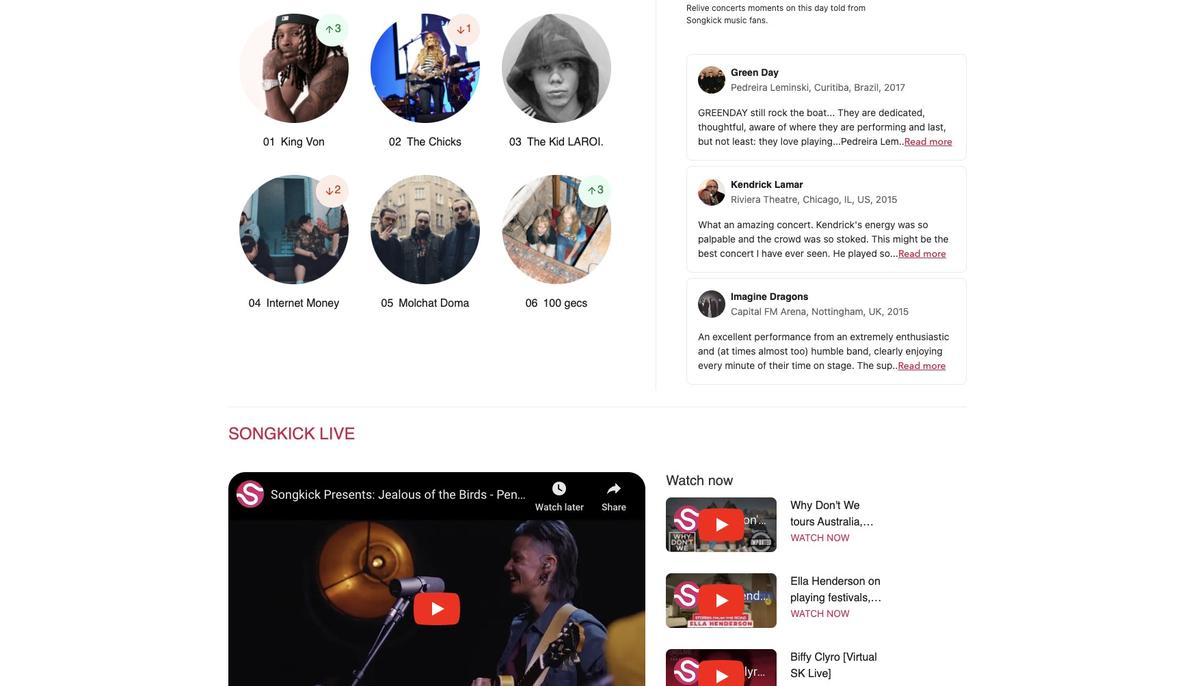 Task type: describe. For each thing, give the bounding box(es) containing it.
watch for tours
[[790, 532, 824, 543]]

but
[[698, 135, 713, 147]]

we
[[844, 499, 860, 512]]

read more for riviera theatre, chicago, il, us, 2015
[[898, 247, 946, 260]]

rider
[[790, 625, 812, 637]]

03 the kid laroi.
[[509, 136, 604, 148]]

have
[[762, 247, 782, 259]]

gecs
[[564, 297, 588, 309]]

excellent
[[712, 331, 752, 342]]

0 vertical spatial was
[[898, 219, 915, 230]]

& inside ella henderson on playing festivals, what's on her artist rider & m...
[[815, 625, 823, 637]]

0 vertical spatial so
[[918, 219, 928, 230]]

biffy clyro [virtual sk live] link
[[666, 642, 946, 686]]

[virtual
[[843, 651, 877, 664]]

the inside greenday still rock the boat... they are dedicated, thoughtful, aware of where they are performing and last, but not least: they love playing...pedreira lem..
[[790, 107, 804, 118]]

ella henderson on playing festivals, what's on her artist rider & m...
[[790, 575, 882, 637]]

almost
[[758, 345, 788, 357]]

01 king von
[[263, 136, 325, 148]]

not
[[715, 135, 730, 147]]

an inside an excellent performance from an extremely enthusiastic and (at times almost too) humble band, clearly enjoying every minute of their time on stage. the sup..
[[837, 331, 848, 342]]

03
[[509, 136, 522, 148]]

01
[[263, 136, 275, 148]]

of inside greenday still rock the boat... they are dedicated, thoughtful, aware of where they are performing and last, but not least: they love playing...pedreira lem..
[[778, 121, 787, 132]]

von
[[306, 136, 325, 148]]

06
[[525, 297, 538, 309]]

fans.
[[749, 15, 768, 25]]

time
[[792, 359, 811, 371]]

artist
[[858, 608, 882, 620]]

crowd
[[774, 233, 801, 245]]

clyro
[[815, 651, 840, 664]]

dedicated,
[[878, 107, 925, 118]]

concerts
[[712, 3, 746, 13]]

il,
[[844, 193, 855, 205]]

enjoying
[[906, 345, 943, 357]]

theatre,
[[763, 193, 800, 205]]

molchat
[[399, 297, 437, 309]]

aware
[[749, 121, 775, 132]]

this
[[872, 233, 890, 245]]

kendrick's
[[816, 219, 862, 230]]

imagine dragons capital fm arena, nottingham, uk, 2015
[[731, 291, 909, 317]]

2
[[335, 184, 341, 196]]

from inside relive concerts moments on this day told from songkick music fans.
[[848, 3, 866, 13]]

australia,
[[818, 516, 863, 528]]

tours
[[790, 516, 815, 528]]

on left her
[[824, 608, 836, 620]]

money
[[306, 297, 339, 309]]

sk
[[790, 668, 805, 680]]

dragons
[[770, 291, 809, 302]]

greenday still rock the boat... they are dedicated, thoughtful, aware of where they are performing and last, but not least: they love playing...pedreira lem..
[[698, 107, 946, 147]]

internet
[[266, 297, 303, 309]]

what's
[[790, 608, 821, 620]]

1 vertical spatial are
[[841, 121, 855, 132]]

songkick
[[228, 424, 315, 444]]

last,
[[928, 121, 946, 132]]

2017
[[884, 81, 905, 93]]

nottingham,
[[812, 305, 866, 317]]

0 vertical spatial read more
[[904, 135, 952, 148]]

read more link for enjoying
[[898, 359, 946, 372]]

now for on
[[827, 607, 850, 619]]

on inside relive concerts moments on this day told from songkick music fans.
[[786, 3, 796, 13]]

and inside what an amazing concert. kendrick's energy was so palpable and the crowd was so stoked. this might be the best concert i have ever seen.  he played so...
[[738, 233, 755, 245]]

uk,
[[869, 305, 884, 317]]

henderson
[[812, 575, 865, 588]]

live]
[[808, 668, 831, 680]]

the inside an excellent performance from an extremely enthusiastic and (at times almost too) humble band, clearly enjoying every minute of their time on stage. the sup..
[[857, 359, 874, 371]]

green
[[731, 67, 759, 78]]

more down be at the right
[[923, 247, 946, 260]]

0 vertical spatial read
[[904, 135, 927, 148]]

relive concerts moments on this day told from songkick music fans.
[[686, 3, 866, 25]]

more down enjoying
[[923, 359, 946, 372]]

songkick
[[686, 15, 722, 25]]

05
[[381, 297, 393, 309]]

watch now for tours
[[790, 532, 850, 543]]

read for riviera theatre, chicago, il, us, 2015
[[898, 247, 921, 260]]

chicago,
[[803, 193, 842, 205]]

us,
[[857, 193, 873, 205]]

0 horizontal spatial they
[[759, 135, 778, 147]]

rock
[[768, 107, 787, 118]]

enthusiastic
[[896, 331, 949, 342]]

an excellent performance from an extremely enthusiastic and (at times almost too) humble band, clearly enjoying every minute of their time on stage. the sup..
[[698, 331, 949, 371]]

laroi.
[[568, 136, 604, 148]]

kid
[[549, 136, 565, 148]]

i
[[756, 247, 759, 259]]

the for the chicks
[[407, 136, 426, 148]]

1 vertical spatial was
[[804, 233, 821, 245]]

0 horizontal spatial the
[[757, 233, 772, 245]]

performing
[[857, 121, 906, 132]]

band,
[[846, 345, 871, 357]]

corbyn's
[[790, 532, 833, 545]]

1 horizontal spatial are
[[862, 107, 876, 118]]

stoked.
[[837, 233, 869, 245]]

every
[[698, 359, 722, 371]]

played
[[848, 247, 877, 259]]

relive
[[686, 3, 709, 13]]

amazing
[[737, 219, 774, 230]]

palpable
[[698, 233, 736, 245]]



Task type: vqa. For each thing, say whether or not it's contained in the screenshot.
leftmost of
yes



Task type: locate. For each thing, give the bounding box(es) containing it.
2 vertical spatial read
[[898, 359, 920, 372]]

brazil,
[[854, 81, 881, 93]]

0 vertical spatial read more link
[[904, 135, 952, 148]]

watch down tours
[[790, 532, 824, 543]]

0 horizontal spatial &
[[815, 625, 823, 637]]

so up seen.
[[823, 233, 834, 245]]

1 vertical spatial watch
[[790, 607, 824, 619]]

m...
[[826, 625, 844, 637]]

1 vertical spatial watch now
[[790, 607, 850, 619]]

green day pedreira leminski, curitiba, brazil, 2017
[[731, 67, 905, 93]]

don't
[[815, 499, 841, 512]]

0 vertical spatial 2015
[[876, 193, 897, 205]]

0 vertical spatial watch
[[790, 532, 824, 543]]

now for 21st
[[827, 532, 850, 543]]

day
[[761, 67, 779, 78]]

too)
[[791, 345, 809, 357]]

birthday
[[790, 549, 829, 561]]

the left kid
[[527, 136, 546, 148]]

2015 right uk, on the right top of page
[[887, 305, 909, 317]]

read more down last,
[[904, 135, 952, 148]]

and down an
[[698, 345, 714, 357]]

music
[[724, 15, 747, 25]]

be
[[921, 233, 932, 245]]

1 horizontal spatial so
[[918, 219, 928, 230]]

watch down playing
[[790, 607, 824, 619]]

doma
[[440, 297, 469, 309]]

2015 inside imagine dragons capital fm arena, nottingham, uk, 2015
[[887, 305, 909, 317]]

0 horizontal spatial the
[[407, 136, 426, 148]]

and down amazing
[[738, 233, 755, 245]]

05 molchat doma
[[381, 297, 469, 309]]

they
[[819, 121, 838, 132], [759, 135, 778, 147]]

watch
[[790, 532, 824, 543], [790, 607, 824, 619]]

1 watch now from the top
[[790, 532, 850, 543]]

boat...
[[807, 107, 835, 118]]

0 horizontal spatial and
[[698, 345, 714, 357]]

2015 for riviera theatre, chicago, il, us, 2015
[[876, 193, 897, 205]]

3
[[335, 22, 341, 35], [598, 184, 604, 196]]

read more link
[[904, 135, 952, 148], [898, 247, 946, 260], [898, 359, 946, 372]]

0 horizontal spatial are
[[841, 121, 855, 132]]

read more down be at the right
[[898, 247, 946, 260]]

read down dedicated, on the right
[[904, 135, 927, 148]]

thoughtful,
[[698, 121, 747, 132]]

an up palpable
[[724, 219, 735, 230]]

biffy clyro [virtual sk live]
[[790, 651, 877, 680]]

1 vertical spatial now
[[827, 607, 850, 619]]

1
[[466, 22, 472, 35]]

he
[[833, 247, 845, 259]]

an up humble
[[837, 331, 848, 342]]

0 horizontal spatial 3
[[335, 22, 341, 35]]

stage.
[[827, 359, 854, 371]]

0 horizontal spatial from
[[814, 331, 834, 342]]

1 horizontal spatial 3
[[598, 184, 604, 196]]

why
[[790, 499, 812, 512]]

1 watch from the top
[[790, 532, 824, 543]]

0 vertical spatial of
[[778, 121, 787, 132]]

the up i
[[757, 233, 772, 245]]

greenday
[[698, 107, 748, 118]]

0 horizontal spatial of
[[758, 359, 766, 371]]

humble
[[811, 345, 844, 357]]

playing
[[790, 592, 825, 604]]

songkick live
[[228, 424, 355, 444]]

the down band,
[[857, 359, 874, 371]]

imagine
[[731, 291, 767, 302]]

& left m...
[[815, 625, 823, 637]]

read more link for and
[[904, 135, 952, 148]]

of left their
[[758, 359, 766, 371]]

festivals,
[[828, 592, 871, 604]]

1 vertical spatial of
[[758, 359, 766, 371]]

read down the might
[[898, 247, 921, 260]]

3 for von
[[335, 22, 341, 35]]

now down australia,
[[827, 532, 850, 543]]

0 horizontal spatial so
[[823, 233, 834, 245]]

04 internet money
[[249, 297, 339, 309]]

0 horizontal spatial an
[[724, 219, 735, 230]]

what
[[698, 219, 721, 230]]

1 vertical spatial &
[[815, 625, 823, 637]]

chicks
[[429, 136, 461, 148]]

pedreira
[[731, 81, 768, 93]]

watch now down playing
[[790, 607, 850, 619]]

1 vertical spatial and
[[738, 233, 755, 245]]

and left last,
[[909, 121, 925, 132]]

curitiba,
[[814, 81, 852, 93]]

0 vertical spatial now
[[827, 532, 850, 543]]

2 now from the top
[[827, 607, 850, 619]]

100
[[543, 297, 561, 309]]

they down aware at the right of the page
[[759, 135, 778, 147]]

lem..
[[880, 135, 904, 147]]

live
[[320, 424, 355, 444]]

capital
[[731, 305, 762, 317]]

2015 right the us,
[[876, 193, 897, 205]]

1 now from the top
[[827, 532, 850, 543]]

minute
[[725, 359, 755, 371]]

0 vertical spatial an
[[724, 219, 735, 230]]

read for capital fm arena, nottingham, uk, 2015
[[898, 359, 920, 372]]

and
[[909, 121, 925, 132], [738, 233, 755, 245], [698, 345, 714, 357]]

1 vertical spatial read more
[[898, 247, 946, 260]]

1 vertical spatial read
[[898, 247, 921, 260]]

& inside why don't we tours australia, corbyn's 21st birthday & more
[[832, 549, 840, 561]]

now up m...
[[827, 607, 850, 619]]

on up festivals,
[[868, 575, 880, 588]]

1 horizontal spatial &
[[832, 549, 840, 561]]

1 vertical spatial they
[[759, 135, 778, 147]]

where
[[789, 121, 816, 132]]

lamar
[[774, 179, 803, 190]]

this
[[798, 3, 812, 13]]

and inside greenday still rock the boat... they are dedicated, thoughtful, aware of where they are performing and last, but not least: they love playing...pedreira lem..
[[909, 121, 925, 132]]

1 vertical spatial so
[[823, 233, 834, 245]]

leminski,
[[770, 81, 812, 93]]

the right 02
[[407, 136, 426, 148]]

best
[[698, 247, 717, 259]]

on left this
[[786, 3, 796, 13]]

love
[[781, 135, 798, 147]]

02
[[389, 136, 401, 148]]

1 horizontal spatial the
[[527, 136, 546, 148]]

what an amazing concert. kendrick's energy was so palpable and the crowd was so stoked. this might be the best concert i have ever seen.  he played so...
[[698, 219, 949, 259]]

told
[[831, 3, 845, 13]]

so...
[[880, 247, 898, 259]]

1 horizontal spatial they
[[819, 121, 838, 132]]

of inside an excellent performance from an extremely enthusiastic and (at times almost too) humble band, clearly enjoying every minute of their time on stage. the sup..
[[758, 359, 766, 371]]

kendrick
[[731, 179, 772, 190]]

0 horizontal spatial was
[[804, 233, 821, 245]]

now
[[708, 473, 733, 489]]

the right be at the right
[[934, 233, 949, 245]]

from inside an excellent performance from an extremely enthusiastic and (at times almost too) humble band, clearly enjoying every minute of their time on stage. the sup..
[[814, 331, 834, 342]]

was up seen.
[[804, 233, 821, 245]]

& down 21st
[[832, 549, 840, 561]]

1 vertical spatial 2015
[[887, 305, 909, 317]]

1 vertical spatial an
[[837, 331, 848, 342]]

2015
[[876, 193, 897, 205], [887, 305, 909, 317]]

watch now up birthday
[[790, 532, 850, 543]]

and inside an excellent performance from an extremely enthusiastic and (at times almost too) humble band, clearly enjoying every minute of their time on stage. the sup..
[[698, 345, 714, 357]]

1 horizontal spatial and
[[738, 233, 755, 245]]

0 vertical spatial watch now
[[790, 532, 850, 543]]

0 vertical spatial from
[[848, 3, 866, 13]]

on
[[786, 3, 796, 13], [814, 359, 825, 371], [868, 575, 880, 588], [824, 608, 836, 620]]

2 horizontal spatial the
[[857, 359, 874, 371]]

might
[[893, 233, 918, 245]]

1 vertical spatial from
[[814, 331, 834, 342]]

1 horizontal spatial the
[[790, 107, 804, 118]]

was up the might
[[898, 219, 915, 230]]

more inside why don't we tours australia, corbyn's 21st birthday & more
[[843, 549, 868, 561]]

of down rock
[[778, 121, 787, 132]]

read down enjoying
[[898, 359, 920, 372]]

0 vertical spatial they
[[819, 121, 838, 132]]

more down last,
[[929, 135, 952, 148]]

more down 21st
[[843, 549, 868, 561]]

performance
[[754, 331, 811, 342]]

3 for gecs
[[598, 184, 604, 196]]

0 vertical spatial 3
[[335, 22, 341, 35]]

arena,
[[780, 305, 809, 317]]

are down they
[[841, 121, 855, 132]]

are up performing
[[862, 107, 876, 118]]

on inside an excellent performance from an extremely enthusiastic and (at times almost too) humble band, clearly enjoying every minute of their time on stage. the sup..
[[814, 359, 825, 371]]

1 horizontal spatial was
[[898, 219, 915, 230]]

concert.
[[777, 219, 813, 230]]

from
[[848, 3, 866, 13], [814, 331, 834, 342]]

read more link down enjoying
[[898, 359, 946, 372]]

an inside what an amazing concert. kendrick's energy was so palpable and the crowd was so stoked. this might be the best concert i have ever seen.  he played so...
[[724, 219, 735, 230]]

2 watch now from the top
[[790, 607, 850, 619]]

from right told
[[848, 3, 866, 13]]

times
[[732, 345, 756, 357]]

seen.
[[807, 247, 830, 259]]

2015 for capital fm arena, nottingham, uk, 2015
[[887, 305, 909, 317]]

king
[[281, 136, 303, 148]]

2 horizontal spatial the
[[934, 233, 949, 245]]

extremely
[[850, 331, 893, 342]]

from up humble
[[814, 331, 834, 342]]

read more for capital fm arena, nottingham, uk, 2015
[[898, 359, 946, 372]]

0 vertical spatial and
[[909, 121, 925, 132]]

read more link down last,
[[904, 135, 952, 148]]

watch now
[[666, 473, 733, 489]]

1 horizontal spatial of
[[778, 121, 787, 132]]

2015 inside kendrick lamar riviera theatre, chicago, il, us, 2015
[[876, 193, 897, 205]]

0 vertical spatial are
[[862, 107, 876, 118]]

2 vertical spatial read more
[[898, 359, 946, 372]]

so up be at the right
[[918, 219, 928, 230]]

watch for playing
[[790, 607, 824, 619]]

her
[[839, 608, 855, 620]]

fm
[[764, 305, 778, 317]]

1 horizontal spatial from
[[848, 3, 866, 13]]

read
[[904, 135, 927, 148], [898, 247, 921, 260], [898, 359, 920, 372]]

ever
[[785, 247, 804, 259]]

the for the kid laroi.
[[527, 136, 546, 148]]

2 horizontal spatial and
[[909, 121, 925, 132]]

1 vertical spatial read more link
[[898, 247, 946, 260]]

0 vertical spatial &
[[832, 549, 840, 561]]

biffy
[[790, 651, 812, 664]]

1 horizontal spatial an
[[837, 331, 848, 342]]

1 vertical spatial 3
[[598, 184, 604, 196]]

read more down enjoying
[[898, 359, 946, 372]]

the
[[790, 107, 804, 118], [757, 233, 772, 245], [934, 233, 949, 245]]

read more link for this
[[898, 247, 946, 260]]

watch now for playing
[[790, 607, 850, 619]]

2 watch from the top
[[790, 607, 824, 619]]

on down humble
[[814, 359, 825, 371]]

read more link down be at the right
[[898, 247, 946, 260]]

they down the 'boat...' in the right of the page
[[819, 121, 838, 132]]

2 vertical spatial and
[[698, 345, 714, 357]]

2 vertical spatial read more link
[[898, 359, 946, 372]]

the up the where
[[790, 107, 804, 118]]



